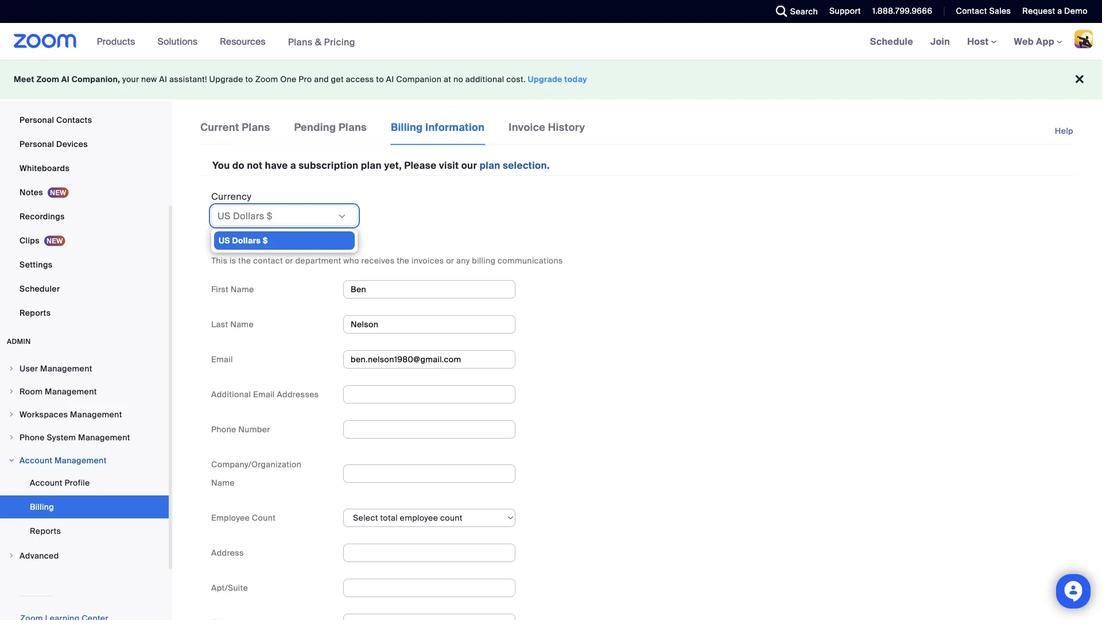 Task type: locate. For each thing, give the bounding box(es) containing it.
selection
[[503, 160, 547, 172]]

banner containing products
[[0, 23, 1103, 61]]

1 vertical spatial account
[[30, 478, 63, 488]]

notes link
[[0, 181, 169, 204]]

1 horizontal spatial ai
[[159, 74, 167, 85]]

account inside menu item
[[20, 455, 52, 466]]

help
[[1056, 126, 1074, 136]]

1 horizontal spatial zoom
[[255, 74, 278, 85]]

us up this
[[219, 235, 230, 246]]

personal contacts
[[20, 115, 92, 125]]

request
[[1023, 6, 1056, 16]]

personal inside "link"
[[20, 139, 54, 149]]

schedule
[[871, 35, 914, 47]]

our
[[462, 160, 477, 172]]

None text field
[[343, 280, 516, 299], [343, 350, 516, 369], [343, 385, 516, 404], [343, 465, 516, 483], [343, 544, 516, 562], [343, 280, 516, 299], [343, 350, 516, 369], [343, 385, 516, 404], [343, 465, 516, 483], [343, 544, 516, 562]]

billing up please
[[391, 121, 423, 134]]

plans inside product information navigation
[[288, 36, 313, 48]]

us dollars $ inside list box
[[219, 235, 268, 246]]

management up room management
[[40, 363, 92, 374]]

to right access
[[376, 74, 384, 85]]

name
[[231, 284, 254, 295], [230, 319, 254, 330], [211, 478, 235, 488]]

1 personal from the top
[[20, 115, 54, 125]]

plans right current
[[242, 121, 270, 134]]

2 personal from the top
[[20, 139, 54, 149]]

0 horizontal spatial plan
[[361, 160, 382, 172]]

4 right image from the top
[[8, 434, 15, 441]]

0 vertical spatial personal
[[20, 115, 54, 125]]

meetings navigation
[[862, 23, 1103, 61]]

1 horizontal spatial a
[[1058, 6, 1063, 16]]

right image inside workspaces management menu item
[[8, 411, 15, 418]]

right image up right image
[[8, 434, 15, 441]]

plans for pending plans
[[339, 121, 367, 134]]

0 vertical spatial name
[[231, 284, 254, 295]]

the right is
[[238, 255, 251, 266]]

plans right pending
[[339, 121, 367, 134]]

dollars inside dropdown button
[[233, 210, 265, 222]]

dollars inside list box
[[232, 235, 261, 246]]

0 vertical spatial dollars
[[233, 210, 265, 222]]

plans inside "link"
[[339, 121, 367, 134]]

to down "resources" dropdown button at the left top of page
[[246, 74, 253, 85]]

invoice history link
[[509, 119, 586, 144]]

1 vertical spatial $
[[263, 235, 268, 246]]

2 or from the left
[[446, 255, 454, 266]]

right image left user
[[8, 365, 15, 372]]

reports up advanced
[[30, 526, 61, 536]]

or left any
[[446, 255, 454, 266]]

2 vertical spatial name
[[211, 478, 235, 488]]

company/organization name
[[211, 459, 302, 488]]

contacts
[[56, 115, 92, 125]]

right image
[[8, 365, 15, 372], [8, 388, 15, 395], [8, 411, 15, 418], [8, 434, 15, 441], [8, 553, 15, 559]]

room management
[[20, 386, 97, 397]]

account profile link
[[0, 472, 169, 495]]

right image
[[8, 457, 15, 464]]

1 vertical spatial personal
[[20, 139, 54, 149]]

search button
[[768, 0, 821, 23]]

us dollars $ list box
[[214, 231, 355, 250]]

assistant!
[[169, 74, 207, 85]]

right image for phone
[[8, 434, 15, 441]]

history
[[548, 121, 585, 134]]

1 vertical spatial name
[[230, 319, 254, 330]]

management
[[40, 363, 92, 374], [45, 386, 97, 397], [70, 409, 122, 420], [78, 432, 130, 443], [55, 455, 107, 466]]

1 vertical spatial us dollars $
[[219, 235, 268, 246]]

a
[[1058, 6, 1063, 16], [291, 160, 296, 172]]

employee count
[[211, 513, 276, 523]]

0 vertical spatial us dollars $
[[218, 210, 273, 222]]

2 upgrade from the left
[[528, 74, 563, 85]]

phone left number
[[211, 424, 236, 435]]

upgrade right the cost.
[[528, 74, 563, 85]]

0 vertical spatial us
[[218, 210, 231, 222]]

dollars
[[233, 210, 265, 222], [232, 235, 261, 246]]

name right 'first'
[[231, 284, 254, 295]]

0 vertical spatial billing
[[391, 121, 423, 134]]

5 right image from the top
[[8, 553, 15, 559]]

0 vertical spatial reports link
[[0, 302, 169, 325]]

1 horizontal spatial contact
[[957, 6, 988, 16]]

us dollars $ down currency
[[218, 210, 273, 222]]

right image inside user management menu item
[[8, 365, 15, 372]]

right image inside phone system management menu item
[[8, 434, 15, 441]]

management up profile on the bottom of page
[[55, 455, 107, 466]]

plan right our
[[480, 160, 501, 172]]

reports link down "billing" 'link'
[[0, 520, 169, 543]]

0 vertical spatial email
[[211, 354, 233, 365]]

search
[[791, 6, 819, 17]]

billing
[[391, 121, 423, 134], [211, 238, 240, 250], [30, 502, 54, 512]]

admin
[[7, 337, 31, 346]]

a left demo
[[1058, 6, 1063, 16]]

billing inside 'link'
[[30, 502, 54, 512]]

ai right new
[[159, 74, 167, 85]]

0 vertical spatial contact
[[957, 6, 988, 16]]

ai left companion,
[[61, 74, 70, 85]]

name inside company/organization name
[[211, 478, 235, 488]]

support
[[830, 6, 861, 16]]

account right right image
[[20, 455, 52, 466]]

right image inside "room management" menu item
[[8, 388, 15, 395]]

0 horizontal spatial to
[[246, 74, 253, 85]]

clips link
[[0, 229, 169, 252]]

dollars up is
[[232, 235, 261, 246]]

1 horizontal spatial plan
[[480, 160, 501, 172]]

billing up this
[[211, 238, 240, 250]]

0 vertical spatial account
[[20, 455, 52, 466]]

1 horizontal spatial email
[[253, 389, 275, 400]]

0 horizontal spatial or
[[285, 255, 293, 266]]

you
[[213, 160, 230, 172]]

2 ai from the left
[[159, 74, 167, 85]]

contact sales link
[[948, 0, 1015, 23], [957, 6, 1012, 16]]

cost.
[[507, 74, 526, 85]]

us dollars $
[[218, 210, 273, 222], [219, 235, 268, 246]]

solutions
[[158, 35, 198, 47]]

plan selection link
[[480, 160, 547, 172]]

phone down workspaces
[[20, 432, 45, 443]]

1 horizontal spatial upgrade
[[528, 74, 563, 85]]

account
[[20, 455, 52, 466], [30, 478, 63, 488]]

1 vertical spatial a
[[291, 160, 296, 172]]

1 horizontal spatial the
[[397, 255, 410, 266]]

billing down account profile
[[30, 502, 54, 512]]

management for user management
[[40, 363, 92, 374]]

or down us dollars $ list box
[[285, 255, 293, 266]]

1 right image from the top
[[8, 365, 15, 372]]

web app
[[1015, 35, 1055, 47]]

the
[[238, 255, 251, 266], [397, 255, 410, 266]]

upgrade down product information navigation
[[209, 74, 243, 85]]

workspaces
[[20, 409, 68, 420]]

dollars down currency
[[233, 210, 265, 222]]

invoice history
[[509, 121, 585, 134]]

reports down the scheduler
[[20, 308, 51, 318]]

pending
[[294, 121, 336, 134]]

phone for phone
[[20, 90, 45, 101]]

0 vertical spatial $
[[267, 210, 273, 222]]

plans left &
[[288, 36, 313, 48]]

1 vertical spatial reports link
[[0, 520, 169, 543]]

product information navigation
[[88, 23, 364, 61]]

right image left room
[[8, 388, 15, 395]]

personal menu menu
[[0, 0, 169, 326]]

recordings link
[[0, 205, 169, 228]]

personal up whiteboards
[[20, 139, 54, 149]]

sales
[[990, 6, 1012, 16]]

phone inside main content main content
[[211, 424, 236, 435]]

contact up contact
[[242, 238, 279, 250]]

0 horizontal spatial ai
[[61, 74, 70, 85]]

2 reports link from the top
[[0, 520, 169, 543]]

account for account management
[[20, 455, 52, 466]]

a right the have
[[291, 160, 296, 172]]

please
[[405, 160, 437, 172]]

1 vertical spatial dollars
[[232, 235, 261, 246]]

1 vertical spatial billing
[[211, 238, 240, 250]]

1 upgrade from the left
[[209, 74, 243, 85]]

us inside list box
[[219, 235, 230, 246]]

recordings
[[20, 211, 65, 222]]

contact
[[957, 6, 988, 16], [242, 238, 279, 250]]

1 horizontal spatial or
[[446, 255, 454, 266]]

3 right image from the top
[[8, 411, 15, 418]]

0 horizontal spatial plans
[[242, 121, 270, 134]]

zoom left "one"
[[255, 74, 278, 85]]

reports link down scheduler link
[[0, 302, 169, 325]]

1 horizontal spatial to
[[376, 74, 384, 85]]

management up workspaces management at the bottom of page
[[45, 386, 97, 397]]

personal up personal devices on the top left of the page
[[20, 115, 54, 125]]

$ inside us dollars $ dropdown button
[[267, 210, 273, 222]]

account down account management
[[30, 478, 63, 488]]

0 horizontal spatial zoom
[[36, 74, 59, 85]]

us dollars $ up is
[[219, 235, 268, 246]]

phone inside menu item
[[20, 432, 45, 443]]

meet zoom ai companion, your new ai assistant! upgrade to zoom one pro and get access to ai companion at no additional cost. upgrade today
[[14, 74, 588, 85]]

user management menu item
[[0, 358, 169, 380]]

personal contacts link
[[0, 109, 169, 132]]

profile picture image
[[1075, 30, 1094, 48]]

billing inside billing contact this is the contact or department who receives the invoices or any billing communications
[[211, 238, 240, 250]]

a inside main content
[[291, 160, 296, 172]]

None text field
[[343, 315, 516, 334], [343, 420, 516, 439], [343, 579, 516, 597], [343, 614, 516, 620], [343, 315, 516, 334], [343, 420, 516, 439], [343, 579, 516, 597], [343, 614, 516, 620]]

count
[[252, 513, 276, 523]]

contact
[[253, 255, 283, 266]]

management for account management
[[55, 455, 107, 466]]

ai left companion
[[386, 74, 394, 85]]

plan left yet, on the left of page
[[361, 160, 382, 172]]

management down "room management" menu item
[[70, 409, 122, 420]]

account inside menu
[[30, 478, 63, 488]]

the left "invoices"
[[397, 255, 410, 266]]

user management
[[20, 363, 92, 374]]

addresses
[[277, 389, 319, 400]]

email down last
[[211, 354, 233, 365]]

billing for information
[[391, 121, 423, 134]]

2 plan from the left
[[480, 160, 501, 172]]

0 horizontal spatial a
[[291, 160, 296, 172]]

2 horizontal spatial billing
[[391, 121, 423, 134]]

host button
[[968, 35, 997, 47]]

right image left advanced
[[8, 553, 15, 559]]

1.888.799.9666 button up schedule link
[[873, 6, 933, 16]]

name right last
[[230, 319, 254, 330]]

1 horizontal spatial billing
[[211, 238, 240, 250]]

any
[[457, 255, 470, 266]]

right image left workspaces
[[8, 411, 15, 418]]

1 horizontal spatial plans
[[288, 36, 313, 48]]

0 horizontal spatial billing
[[30, 502, 54, 512]]

contact left sales
[[957, 6, 988, 16]]

communications
[[498, 255, 563, 266]]

do
[[233, 160, 245, 172]]

$ up us dollars $ list box
[[267, 210, 273, 222]]

phone down meet
[[20, 90, 45, 101]]

1 plan from the left
[[361, 160, 382, 172]]

1 vertical spatial reports
[[30, 526, 61, 536]]

phone for phone system management
[[20, 432, 45, 443]]

2 vertical spatial billing
[[30, 502, 54, 512]]

phone inside personal menu menu
[[20, 90, 45, 101]]

0 horizontal spatial the
[[238, 255, 251, 266]]

account for account profile
[[30, 478, 63, 488]]

email right additional
[[253, 389, 275, 400]]

2 zoom from the left
[[255, 74, 278, 85]]

personal devices link
[[0, 133, 169, 156]]

right image for room
[[8, 388, 15, 395]]

name up employee
[[211, 478, 235, 488]]

0 horizontal spatial contact
[[242, 238, 279, 250]]

us down currency
[[218, 210, 231, 222]]

admin menu menu
[[0, 358, 169, 568]]

0 horizontal spatial upgrade
[[209, 74, 243, 85]]

products
[[97, 35, 135, 47]]

meet zoom ai companion, footer
[[0, 60, 1103, 99]]

2 horizontal spatial ai
[[386, 74, 394, 85]]

0 vertical spatial reports
[[20, 308, 51, 318]]

banner
[[0, 23, 1103, 61]]

2 right image from the top
[[8, 388, 15, 395]]

1 vertical spatial us
[[219, 235, 230, 246]]

1 vertical spatial contact
[[242, 238, 279, 250]]

or
[[285, 255, 293, 266], [446, 255, 454, 266]]

1 ai from the left
[[61, 74, 70, 85]]

2 horizontal spatial plans
[[339, 121, 367, 134]]

pro
[[299, 74, 312, 85]]

invoices
[[412, 255, 444, 266]]

zoom right meet
[[36, 74, 59, 85]]

$ up contact
[[263, 235, 268, 246]]



Task type: describe. For each thing, give the bounding box(es) containing it.
settings link
[[0, 253, 169, 276]]

0 vertical spatial a
[[1058, 6, 1063, 16]]

at
[[444, 74, 452, 85]]

billing for contact
[[211, 238, 240, 250]]

1 or from the left
[[285, 255, 293, 266]]

schedule link
[[862, 23, 923, 60]]

phone for phone number
[[211, 424, 236, 435]]

devices
[[56, 139, 88, 149]]

us inside dropdown button
[[218, 210, 231, 222]]

information
[[426, 121, 485, 134]]

account management
[[20, 455, 107, 466]]

current plans link
[[200, 119, 271, 144]]

you do not have a subscription plan yet, please visit our plan selection .
[[213, 160, 550, 172]]

right image for user
[[8, 365, 15, 372]]

web
[[1015, 35, 1035, 47]]

host
[[968, 35, 992, 47]]

additional
[[211, 389, 251, 400]]

advanced
[[20, 551, 59, 561]]

address
[[211, 548, 244, 558]]

1 zoom from the left
[[36, 74, 59, 85]]

.
[[547, 160, 550, 172]]

user
[[20, 363, 38, 374]]

first name
[[211, 284, 254, 295]]

right image for workspaces
[[8, 411, 15, 418]]

pending plans
[[294, 121, 367, 134]]

1 the from the left
[[238, 255, 251, 266]]

web app button
[[1015, 35, 1063, 47]]

right image inside advanced menu item
[[8, 553, 15, 559]]

1 vertical spatial email
[[253, 389, 275, 400]]

account management menu
[[0, 472, 169, 544]]

is
[[230, 255, 236, 266]]

2 the from the left
[[397, 255, 410, 266]]

$ inside us dollars $ list box
[[263, 235, 268, 246]]

personal for personal devices
[[20, 139, 54, 149]]

app
[[1037, 35, 1055, 47]]

phone system management
[[20, 432, 130, 443]]

system
[[47, 432, 76, 443]]

company/organization
[[211, 459, 302, 470]]

pending plans link
[[294, 119, 368, 144]]

management down workspaces management menu item
[[78, 432, 130, 443]]

last name
[[211, 319, 254, 330]]

upgrade today link
[[528, 74, 588, 85]]

meet
[[14, 74, 34, 85]]

3 ai from the left
[[386, 74, 394, 85]]

name for company/organization name
[[211, 478, 235, 488]]

yet,
[[384, 160, 402, 172]]

0 horizontal spatial email
[[211, 354, 233, 365]]

plans for current plans
[[242, 121, 270, 134]]

help link
[[1056, 119, 1075, 143]]

room
[[20, 386, 43, 397]]

billing
[[472, 255, 496, 266]]

number
[[239, 424, 270, 435]]

advanced menu item
[[0, 545, 169, 567]]

account profile
[[30, 478, 90, 488]]

name for first name
[[231, 284, 254, 295]]

current
[[200, 121, 239, 134]]

join link
[[923, 23, 959, 60]]

billing contact this is the contact or department who receives the invoices or any billing communications
[[211, 238, 563, 266]]

access
[[346, 74, 374, 85]]

billing link
[[0, 496, 169, 519]]

name for last name
[[230, 319, 254, 330]]

whiteboards
[[20, 163, 70, 173]]

employee
[[211, 513, 250, 523]]

1.888.799.9666
[[873, 6, 933, 16]]

room management menu item
[[0, 381, 169, 403]]

companion
[[396, 74, 442, 85]]

us dollars $ inside dropdown button
[[218, 210, 273, 222]]

billing information
[[391, 121, 485, 134]]

management for workspaces management
[[70, 409, 122, 420]]

1 to from the left
[[246, 74, 253, 85]]

invoice
[[509, 121, 546, 134]]

demo
[[1065, 6, 1089, 16]]

account management menu item
[[0, 450, 169, 472]]

billing information link
[[391, 119, 486, 145]]

get
[[331, 74, 344, 85]]

1 reports link from the top
[[0, 302, 169, 325]]

today
[[565, 74, 588, 85]]

have
[[265, 160, 288, 172]]

reports inside account management menu
[[30, 526, 61, 536]]

first
[[211, 284, 229, 295]]

apt/suite
[[211, 583, 248, 593]]

visit
[[439, 160, 459, 172]]

profile
[[65, 478, 90, 488]]

join
[[931, 35, 951, 47]]

receives
[[362, 255, 395, 266]]

settings
[[20, 259, 53, 270]]

contact sales
[[957, 6, 1012, 16]]

side navigation navigation
[[0, 0, 172, 620]]

resources button
[[220, 23, 271, 60]]

phone system management menu item
[[0, 427, 169, 449]]

companion,
[[72, 74, 120, 85]]

hide options image
[[338, 212, 347, 221]]

personal for personal contacts
[[20, 115, 54, 125]]

main content main content
[[172, 101, 1103, 620]]

whiteboards link
[[0, 157, 169, 180]]

contact inside billing contact this is the contact or department who receives the invoices or any billing communications
[[242, 238, 279, 250]]

additional
[[466, 74, 505, 85]]

request a demo
[[1023, 6, 1089, 16]]

zoom logo image
[[14, 34, 77, 48]]

products button
[[97, 23, 140, 60]]

&
[[315, 36, 322, 48]]

scheduler link
[[0, 277, 169, 300]]

management for room management
[[45, 386, 97, 397]]

1.888.799.9666 button up schedule
[[864, 0, 936, 23]]

new
[[141, 74, 157, 85]]

personal devices
[[20, 139, 88, 149]]

who
[[344, 255, 359, 266]]

2 to from the left
[[376, 74, 384, 85]]

workspaces management
[[20, 409, 122, 420]]

last
[[211, 319, 228, 330]]

pricing
[[324, 36, 355, 48]]

workspaces management menu item
[[0, 404, 169, 426]]

reports inside personal menu menu
[[20, 308, 51, 318]]

your
[[122, 74, 139, 85]]

currency
[[211, 191, 252, 203]]



Task type: vqa. For each thing, say whether or not it's contained in the screenshot.
Data & Privacy
no



